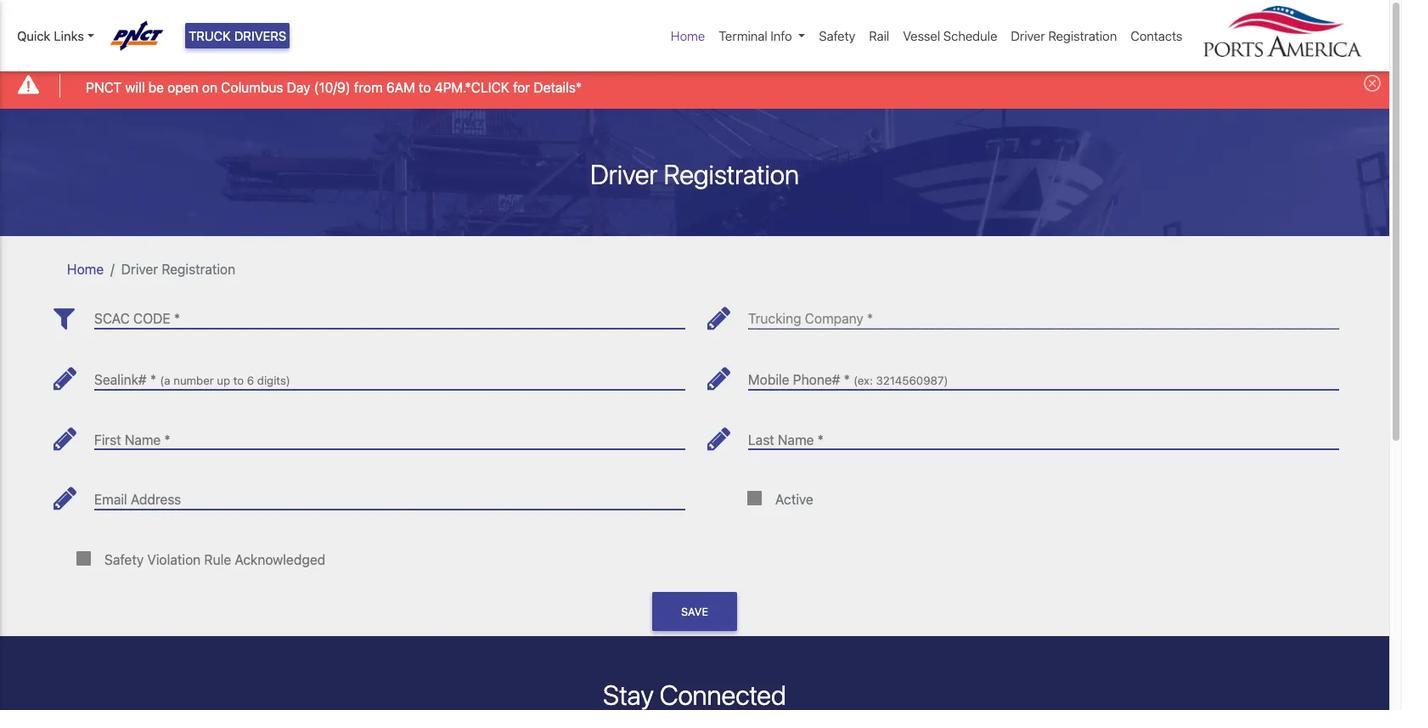 Task type: vqa. For each thing, say whether or not it's contained in the screenshot.
middle Registration
yes



Task type: locate. For each thing, give the bounding box(es) containing it.
1 name from the left
[[125, 432, 161, 447]]

last
[[748, 432, 775, 447]]

0 vertical spatial home
[[671, 28, 705, 43]]

None text field
[[94, 359, 686, 390], [748, 359, 1340, 390], [94, 359, 686, 390], [748, 359, 1340, 390]]

* right code
[[174, 311, 180, 327]]

digits)
[[257, 374, 290, 387]]

Last Name * text field
[[748, 419, 1340, 450]]

code
[[133, 311, 170, 327]]

* right the last
[[818, 432, 824, 447]]

to
[[419, 80, 431, 95], [233, 374, 244, 387]]

to left 6
[[233, 374, 244, 387]]

home
[[671, 28, 705, 43], [67, 261, 104, 277]]

safety
[[819, 28, 856, 43], [104, 552, 144, 567]]

0 vertical spatial home link
[[664, 19, 712, 52]]

1 horizontal spatial safety
[[819, 28, 856, 43]]

violation
[[147, 552, 201, 567]]

0 horizontal spatial home
[[67, 261, 104, 277]]

safety left rail
[[819, 28, 856, 43]]

1 vertical spatial home link
[[67, 261, 104, 277]]

0 horizontal spatial safety
[[104, 552, 144, 567]]

pnct will be open on columbus day (10/9) from 6am to 4pm.*click for details* link
[[86, 77, 582, 97]]

safety violation rule acknowledged
[[104, 552, 325, 567]]

registration
[[1049, 28, 1117, 43], [664, 158, 799, 190], [162, 261, 235, 277]]

2 vertical spatial driver registration
[[121, 261, 235, 277]]

truck
[[189, 28, 231, 43]]

safety for safety violation rule acknowledged
[[104, 552, 144, 567]]

1 horizontal spatial home link
[[664, 19, 712, 52]]

1 vertical spatial driver registration
[[590, 158, 799, 190]]

contacts
[[1131, 28, 1183, 43]]

1 horizontal spatial to
[[419, 80, 431, 95]]

close image
[[1364, 75, 1381, 92]]

0 horizontal spatial to
[[233, 374, 244, 387]]

safety left violation at the bottom of page
[[104, 552, 144, 567]]

up
[[217, 374, 230, 387]]

* for trucking company *
[[867, 311, 873, 327]]

* for scac code *
[[174, 311, 180, 327]]

name right first on the bottom of the page
[[125, 432, 161, 447]]

0 vertical spatial safety
[[819, 28, 856, 43]]

1 vertical spatial registration
[[664, 158, 799, 190]]

name for last
[[778, 432, 814, 447]]

home link up pnct will be open on columbus day (10/9) from 6am to 4pm.*click for details* alert
[[664, 19, 712, 52]]

2 horizontal spatial registration
[[1049, 28, 1117, 43]]

drivers
[[234, 28, 287, 43]]

for
[[513, 80, 530, 95]]

on
[[202, 80, 218, 95]]

company
[[805, 311, 864, 327]]

pnct will be open on columbus day (10/9) from 6am to 4pm.*click for details*
[[86, 80, 582, 95]]

3214560987)
[[876, 374, 948, 387]]

home link up the scac
[[67, 261, 104, 277]]

from
[[354, 80, 383, 95]]

*
[[174, 311, 180, 327], [867, 311, 873, 327], [150, 372, 156, 387], [844, 372, 850, 387], [164, 432, 171, 447], [818, 432, 824, 447]]

name
[[125, 432, 161, 447], [778, 432, 814, 447]]

1 vertical spatial safety
[[104, 552, 144, 567]]

2 horizontal spatial driver registration
[[1011, 28, 1117, 43]]

quick links
[[17, 28, 84, 43]]

vessel schedule
[[903, 28, 998, 43]]

0 horizontal spatial name
[[125, 432, 161, 447]]

1 horizontal spatial driver
[[590, 158, 658, 190]]

* right company
[[867, 311, 873, 327]]

1 horizontal spatial name
[[778, 432, 814, 447]]

* for mobile phone# * (ex: 3214560987)
[[844, 372, 850, 387]]

1 horizontal spatial driver registration
[[590, 158, 799, 190]]

driver registration link
[[1005, 19, 1124, 52]]

acknowledged
[[235, 552, 325, 567]]

Trucking Company * text field
[[748, 298, 1340, 329]]

(ex:
[[854, 374, 873, 387]]

6am
[[386, 80, 415, 95]]

driver registration
[[1011, 28, 1117, 43], [590, 158, 799, 190], [121, 261, 235, 277]]

details*
[[534, 80, 582, 95]]

1 vertical spatial driver
[[590, 158, 658, 190]]

save button
[[652, 592, 737, 632]]

name right the last
[[778, 432, 814, 447]]

* left (ex:
[[844, 372, 850, 387]]

* down (a in the bottom left of the page
[[164, 432, 171, 447]]

0 horizontal spatial driver
[[121, 261, 158, 277]]

0 vertical spatial to
[[419, 80, 431, 95]]

home up pnct will be open on columbus day (10/9) from 6am to 4pm.*click for details* alert
[[671, 28, 705, 43]]

home link
[[664, 19, 712, 52], [67, 261, 104, 277]]

home up the scac
[[67, 261, 104, 277]]

contacts link
[[1124, 19, 1190, 52]]

pnct will be open on columbus day (10/9) from 6am to 4pm.*click for details* alert
[[0, 63, 1390, 108]]

scac code *
[[94, 311, 180, 327]]

1 vertical spatial home
[[67, 261, 104, 277]]

quick links link
[[17, 26, 94, 45]]

1 vertical spatial to
[[233, 374, 244, 387]]

terminal
[[719, 28, 768, 43]]

2 vertical spatial registration
[[162, 261, 235, 277]]

to right 6am
[[419, 80, 431, 95]]

last name *
[[748, 432, 824, 447]]

driver
[[1011, 28, 1046, 43], [590, 158, 658, 190], [121, 261, 158, 277]]

columbus
[[221, 80, 283, 95]]

4pm.*click
[[435, 80, 510, 95]]

save
[[681, 605, 709, 618]]

safety for safety
[[819, 28, 856, 43]]

* for first name *
[[164, 432, 171, 447]]

sealink# * (a number up to 6 digits)
[[94, 372, 290, 387]]

0 horizontal spatial registration
[[162, 261, 235, 277]]

schedule
[[944, 28, 998, 43]]

0 vertical spatial driver
[[1011, 28, 1046, 43]]

0 vertical spatial registration
[[1049, 28, 1117, 43]]

2 name from the left
[[778, 432, 814, 447]]

mobile
[[748, 372, 790, 387]]



Task type: describe. For each thing, give the bounding box(es) containing it.
vessel
[[903, 28, 941, 43]]

rail
[[869, 28, 890, 43]]

0 vertical spatial driver registration
[[1011, 28, 1117, 43]]

to inside sealink# * (a number up to 6 digits)
[[233, 374, 244, 387]]

info
[[771, 28, 792, 43]]

6
[[247, 374, 254, 387]]

will
[[125, 80, 145, 95]]

First Name * text field
[[94, 419, 686, 450]]

truck drivers link
[[185, 23, 290, 49]]

email address
[[94, 492, 181, 507]]

pnct
[[86, 80, 122, 95]]

sealink#
[[94, 372, 147, 387]]

(a
[[160, 374, 170, 387]]

phone#
[[793, 372, 841, 387]]

to inside alert
[[419, 80, 431, 95]]

first
[[94, 432, 121, 447]]

0 horizontal spatial driver registration
[[121, 261, 235, 277]]

mobile phone# * (ex: 3214560987)
[[748, 372, 948, 387]]

1 horizontal spatial home
[[671, 28, 705, 43]]

2 horizontal spatial driver
[[1011, 28, 1046, 43]]

SCAC CODE * search field
[[94, 298, 686, 329]]

trucking
[[748, 311, 802, 327]]

registration inside driver registration link
[[1049, 28, 1117, 43]]

trucking company *
[[748, 311, 873, 327]]

terminal info
[[719, 28, 792, 43]]

vessel schedule link
[[897, 19, 1005, 52]]

be
[[148, 80, 164, 95]]

(10/9)
[[314, 80, 351, 95]]

* for last name *
[[818, 432, 824, 447]]

number
[[174, 374, 214, 387]]

rule
[[204, 552, 231, 567]]

0 horizontal spatial home link
[[67, 261, 104, 277]]

2 vertical spatial driver
[[121, 261, 158, 277]]

first name *
[[94, 432, 171, 447]]

active
[[776, 492, 814, 507]]

email
[[94, 492, 127, 507]]

open
[[168, 80, 199, 95]]

terminal info link
[[712, 19, 812, 52]]

address
[[131, 492, 181, 507]]

quick
[[17, 28, 50, 43]]

1 horizontal spatial registration
[[664, 158, 799, 190]]

* left (a in the bottom left of the page
[[150, 372, 156, 387]]

links
[[54, 28, 84, 43]]

rail link
[[863, 19, 897, 52]]

safety link
[[812, 19, 863, 52]]

Email Address text field
[[94, 479, 686, 510]]

name for first
[[125, 432, 161, 447]]

scac
[[94, 311, 130, 327]]

truck drivers
[[189, 28, 287, 43]]

day
[[287, 80, 311, 95]]



